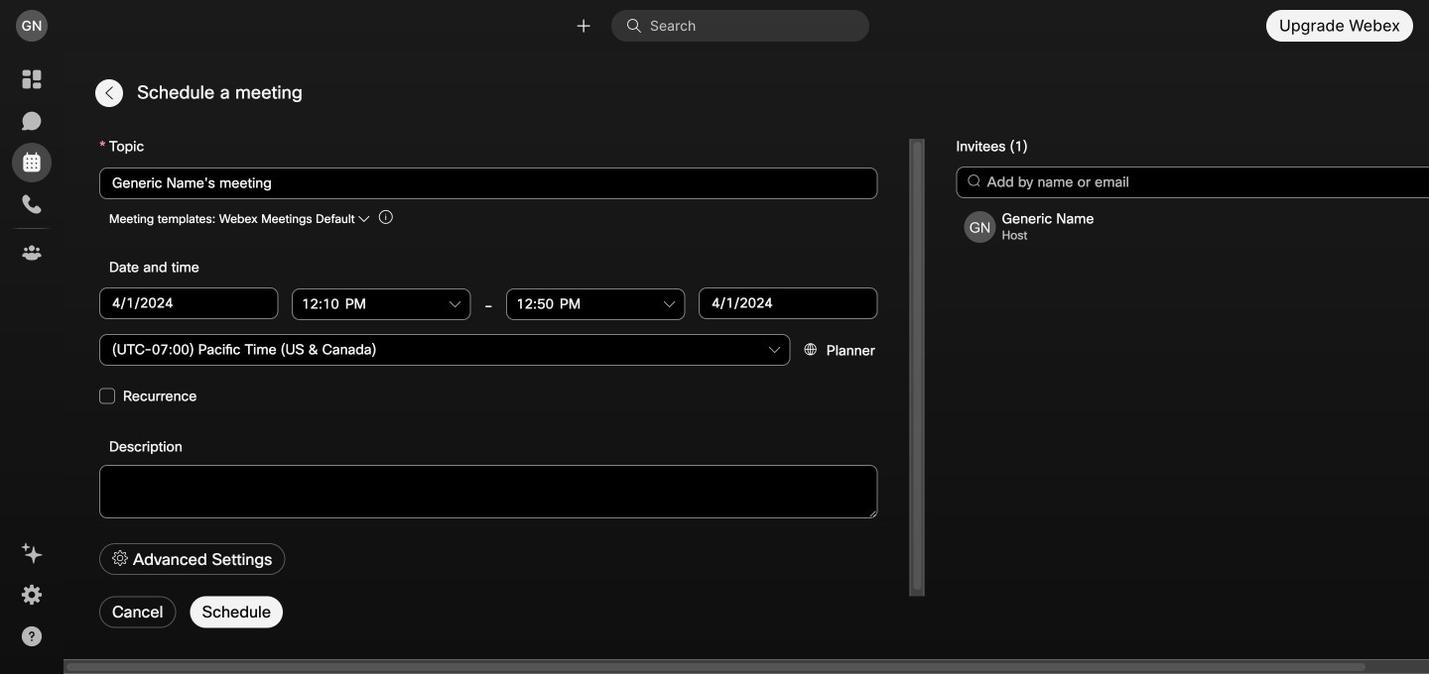 Task type: vqa. For each thing, say whether or not it's contained in the screenshot.
the webex TAB LIST
yes



Task type: locate. For each thing, give the bounding box(es) containing it.
webex tab list
[[12, 60, 52, 273]]

navigation
[[0, 52, 64, 675]]



